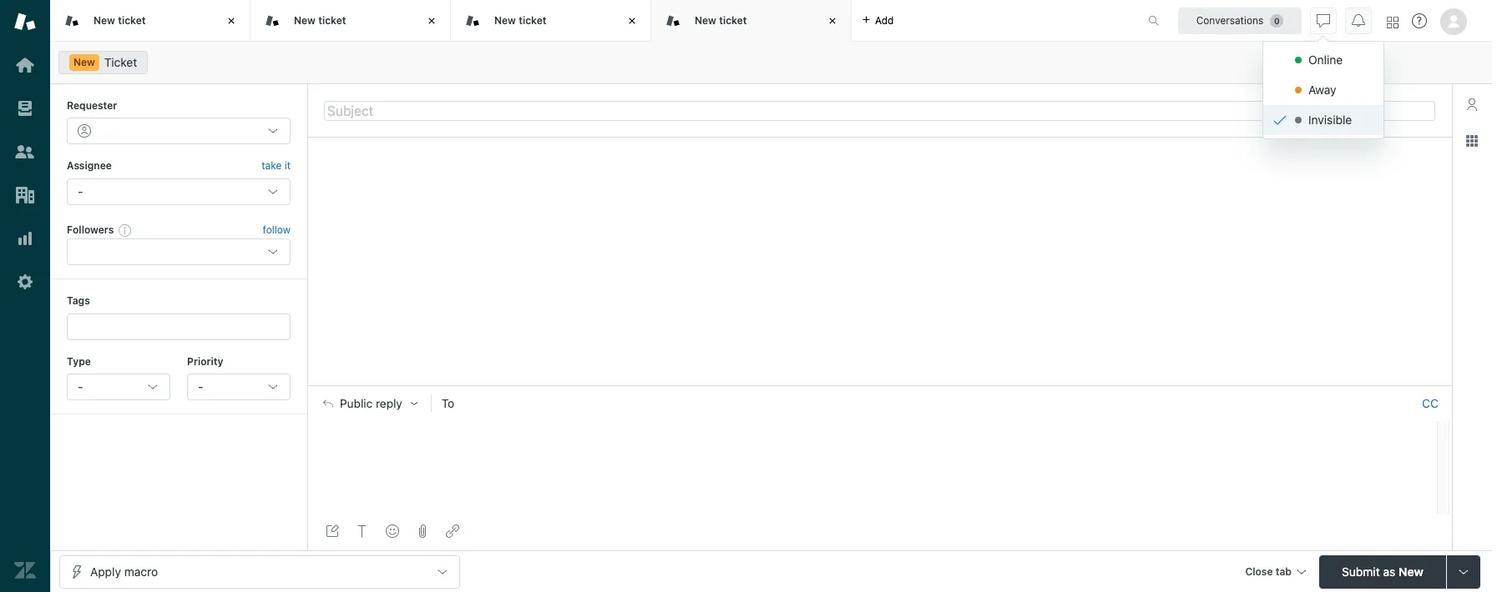 Task type: describe. For each thing, give the bounding box(es) containing it.
online
[[1309, 53, 1343, 67]]

2 close image from the left
[[624, 13, 641, 29]]

draft mode image
[[326, 525, 339, 539]]

format text image
[[356, 525, 369, 539]]

insert emojis image
[[386, 525, 399, 539]]

type
[[67, 355, 91, 368]]

followers element
[[67, 239, 291, 266]]

conversations
[[1196, 14, 1264, 26]]

ticket
[[104, 55, 137, 69]]

reply
[[376, 398, 402, 411]]

tags
[[67, 295, 90, 307]]

1 new ticket tab from the left
[[50, 0, 251, 42]]

3 ticket from the left
[[519, 14, 547, 27]]

reporting image
[[14, 228, 36, 250]]

add button
[[852, 0, 904, 41]]

1 close image from the left
[[223, 13, 240, 29]]

info on adding followers image
[[119, 224, 132, 237]]

zendesk support image
[[14, 11, 36, 33]]

menu containing online
[[1263, 41, 1385, 139]]

secondary element
[[50, 46, 1492, 79]]

3 new ticket tab from the left
[[451, 0, 651, 42]]

new ticket for 2nd "new ticket" tab from right
[[494, 14, 547, 27]]

admin image
[[14, 271, 36, 293]]

new ticket for 3rd "new ticket" tab from right
[[294, 14, 346, 27]]

displays possible ticket submission types image
[[1457, 566, 1471, 579]]

invisible
[[1309, 113, 1352, 127]]

4 ticket from the left
[[719, 14, 747, 27]]

public reply button
[[308, 387, 431, 422]]

- inside "assignee" element
[[78, 184, 83, 199]]

organizations image
[[14, 185, 36, 206]]

take
[[262, 160, 282, 172]]

tabs tab list
[[50, 0, 1131, 42]]

customer context image
[[1466, 98, 1479, 111]]

close tab
[[1245, 566, 1292, 578]]

assignee element
[[67, 179, 291, 205]]

button displays agent's chat status as invisible. image
[[1317, 14, 1330, 27]]

Subject field
[[324, 101, 1436, 121]]

apps image
[[1466, 134, 1479, 148]]

apply
[[90, 565, 121, 579]]

2 ticket from the left
[[318, 14, 346, 27]]

zendesk image
[[14, 560, 36, 582]]

- for type
[[78, 380, 83, 394]]

take it
[[262, 160, 291, 172]]

- button for type
[[67, 374, 170, 401]]

- for priority
[[198, 380, 203, 394]]



Task type: locate. For each thing, give the bounding box(es) containing it.
2 new ticket tab from the left
[[251, 0, 451, 42]]

notifications image
[[1352, 14, 1365, 27]]

1 horizontal spatial close image
[[624, 13, 641, 29]]

new ticket
[[94, 14, 146, 27], [294, 14, 346, 27], [494, 14, 547, 27], [695, 14, 747, 27]]

assignee
[[67, 160, 112, 172]]

add attachment image
[[416, 525, 429, 539]]

public reply
[[340, 398, 402, 411]]

away
[[1309, 83, 1337, 97]]

new
[[94, 14, 115, 27], [294, 14, 316, 27], [494, 14, 516, 27], [695, 14, 717, 27], [73, 56, 95, 68], [1399, 565, 1424, 579]]

new inside 'secondary' element
[[73, 56, 95, 68]]

followers
[[67, 224, 114, 236]]

main element
[[0, 0, 50, 593]]

get started image
[[14, 54, 36, 76]]

2 - button from the left
[[187, 374, 291, 401]]

close tab button
[[1238, 556, 1313, 592]]

0 horizontal spatial - button
[[67, 374, 170, 401]]

- button down "type"
[[67, 374, 170, 401]]

1 horizontal spatial - button
[[187, 374, 291, 401]]

zendesk products image
[[1387, 16, 1399, 28]]

close image
[[423, 13, 440, 29]]

0 horizontal spatial close image
[[223, 13, 240, 29]]

cc button
[[1422, 397, 1439, 412]]

close image
[[223, 13, 240, 29], [624, 13, 641, 29], [824, 13, 841, 29]]

macro
[[124, 565, 158, 579]]

-
[[78, 184, 83, 199], [78, 380, 83, 394], [198, 380, 203, 394]]

it
[[284, 160, 291, 172]]

tags element
[[67, 314, 291, 340]]

- down priority
[[198, 380, 203, 394]]

2 horizontal spatial close image
[[824, 13, 841, 29]]

menu
[[1263, 41, 1385, 139]]

follow
[[263, 224, 291, 236]]

ticket
[[118, 14, 146, 27], [318, 14, 346, 27], [519, 14, 547, 27], [719, 14, 747, 27]]

apply macro
[[90, 565, 158, 579]]

- button down priority
[[187, 374, 291, 401]]

priority
[[187, 355, 223, 368]]

get help image
[[1412, 13, 1427, 28]]

customers image
[[14, 141, 36, 163]]

new ticket for 1st "new ticket" tab
[[94, 14, 146, 27]]

1 - button from the left
[[67, 374, 170, 401]]

to
[[442, 397, 455, 411]]

1 ticket from the left
[[118, 14, 146, 27]]

requester element
[[67, 118, 291, 145]]

add
[[875, 14, 894, 26]]

close
[[1245, 566, 1273, 578]]

2 new ticket from the left
[[294, 14, 346, 27]]

- button
[[67, 374, 170, 401], [187, 374, 291, 401]]

3 new ticket from the left
[[494, 14, 547, 27]]

views image
[[14, 98, 36, 119]]

minimize composer image
[[873, 379, 886, 393]]

- down "type"
[[78, 380, 83, 394]]

tab
[[1276, 566, 1292, 578]]

submit as new
[[1342, 565, 1424, 579]]

4 new ticket from the left
[[695, 14, 747, 27]]

1 new ticket from the left
[[94, 14, 146, 27]]

4 new ticket tab from the left
[[651, 0, 852, 42]]

- down assignee
[[78, 184, 83, 199]]

requester
[[67, 99, 117, 112]]

3 close image from the left
[[824, 13, 841, 29]]

add link (cmd k) image
[[446, 525, 459, 539]]

public
[[340, 398, 373, 411]]

take it button
[[262, 158, 291, 175]]

follow button
[[263, 223, 291, 238]]

as
[[1383, 565, 1396, 579]]

conversations button
[[1178, 7, 1302, 34]]

submit
[[1342, 565, 1380, 579]]

invisible menu item
[[1264, 105, 1384, 135]]

new ticket tab
[[50, 0, 251, 42], [251, 0, 451, 42], [451, 0, 651, 42], [651, 0, 852, 42]]

cc
[[1422, 397, 1439, 411]]

new ticket for 1st "new ticket" tab from the right
[[695, 14, 747, 27]]

- button for priority
[[187, 374, 291, 401]]



Task type: vqa. For each thing, say whether or not it's contained in the screenshot.
ACTIONS
no



